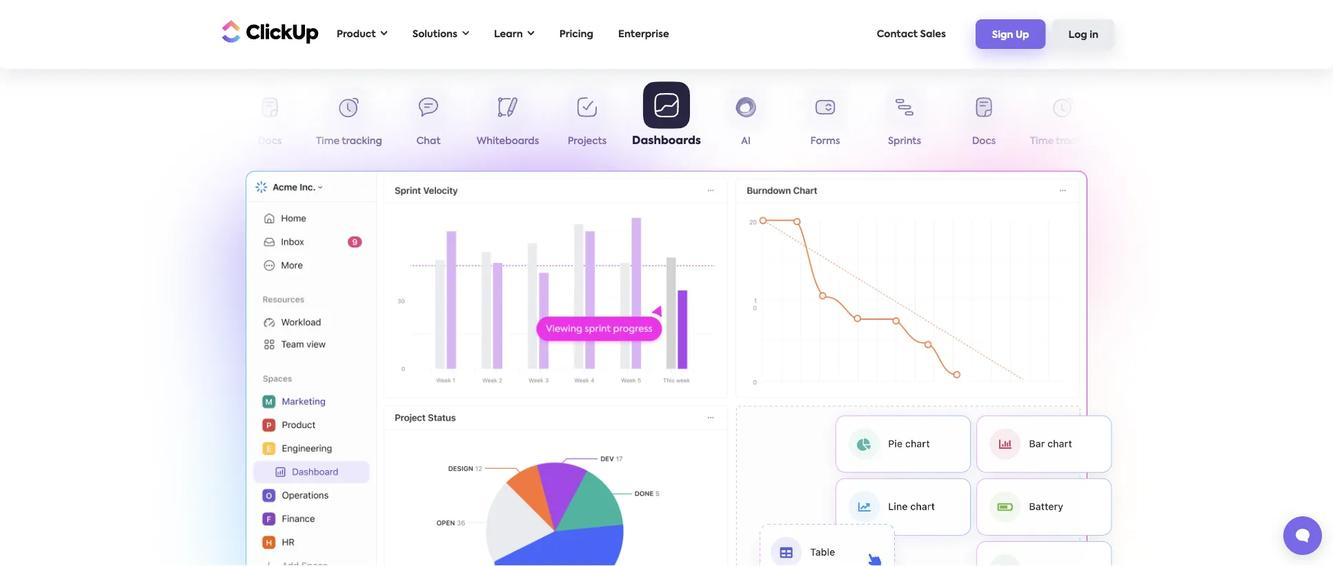 Task type: vqa. For each thing, say whether or not it's contained in the screenshot.
the rightmost Sprints BUTTON
yes



Task type: describe. For each thing, give the bounding box(es) containing it.
2 docs button from the left
[[944, 88, 1024, 152]]

whiteboards button
[[468, 88, 548, 152]]

contact sales
[[877, 29, 946, 39]]

in
[[1090, 30, 1099, 40]]

up
[[1016, 30, 1029, 40]]

1 chat button from the left
[[389, 88, 468, 152]]

enterprise link
[[611, 20, 676, 48]]

learn
[[494, 29, 523, 39]]

2 chat button from the left
[[1103, 88, 1183, 152]]

1 chat from the left
[[416, 137, 441, 146]]

2 sprints button from the left
[[865, 88, 944, 152]]

learn button
[[487, 20, 542, 48]]

projects button
[[548, 88, 627, 152]]

enterprise
[[618, 29, 669, 39]]

sign
[[992, 30, 1013, 40]]

log
[[1069, 30, 1087, 40]]

sales
[[920, 29, 946, 39]]

solutions
[[412, 29, 458, 39]]

projects
[[568, 137, 607, 146]]

sign up button
[[976, 19, 1046, 49]]

whiteboards
[[477, 137, 539, 146]]

ai button
[[706, 88, 786, 152]]

pricing
[[559, 29, 593, 39]]

1 sprints button from the left
[[151, 88, 230, 152]]

ai
[[741, 137, 751, 146]]

1 time tracking button from the left
[[310, 88, 389, 152]]

2 time tracking button from the left
[[1024, 88, 1103, 152]]

2 chat from the left
[[1131, 137, 1155, 146]]

product button
[[330, 20, 395, 48]]



Task type: locate. For each thing, give the bounding box(es) containing it.
sprints
[[174, 137, 207, 146], [888, 137, 921, 146]]

tracking for 1st the time tracking button from the right
[[1056, 137, 1097, 146]]

0 horizontal spatial chat
[[416, 137, 441, 146]]

0 horizontal spatial chat button
[[389, 88, 468, 152]]

forms button
[[786, 88, 865, 152]]

1 horizontal spatial time tracking button
[[1024, 88, 1103, 152]]

1 docs button from the left
[[230, 88, 310, 152]]

1 sprints from the left
[[174, 137, 207, 146]]

2 sprints from the left
[[888, 137, 921, 146]]

dashboards
[[632, 135, 701, 146]]

docs button
[[230, 88, 310, 152], [944, 88, 1024, 152]]

chat
[[416, 137, 441, 146], [1131, 137, 1155, 146]]

time
[[316, 137, 340, 146], [1030, 137, 1054, 146]]

time tracking button
[[310, 88, 389, 152], [1024, 88, 1103, 152]]

1 tracking from the left
[[342, 137, 382, 146]]

0 horizontal spatial sprints
[[174, 137, 207, 146]]

product
[[337, 29, 376, 39]]

solutions button
[[406, 20, 476, 48]]

log in
[[1069, 30, 1099, 40]]

log in link
[[1052, 19, 1115, 49]]

contact sales link
[[870, 20, 953, 48]]

1 horizontal spatial docs
[[972, 137, 996, 146]]

2 time tracking from the left
[[1030, 137, 1097, 146]]

0 horizontal spatial time
[[316, 137, 340, 146]]

dashboards image
[[246, 171, 1088, 567], [743, 401, 1129, 567]]

2 tracking from the left
[[1056, 137, 1097, 146]]

forms
[[811, 137, 840, 146]]

pricing link
[[553, 20, 600, 48]]

1 horizontal spatial chat button
[[1103, 88, 1183, 152]]

0 horizontal spatial sprints button
[[151, 88, 230, 152]]

1 time tracking from the left
[[316, 137, 382, 146]]

sign up
[[992, 30, 1029, 40]]

1 horizontal spatial sprints
[[888, 137, 921, 146]]

chat button
[[389, 88, 468, 152], [1103, 88, 1183, 152]]

docs for 1st docs button from the right
[[972, 137, 996, 146]]

contact
[[877, 29, 918, 39]]

1 docs from the left
[[258, 137, 282, 146]]

docs for second docs button from the right
[[258, 137, 282, 146]]

2 docs from the left
[[972, 137, 996, 146]]

1 horizontal spatial chat
[[1131, 137, 1155, 146]]

1 horizontal spatial sprints button
[[865, 88, 944, 152]]

0 horizontal spatial docs button
[[230, 88, 310, 152]]

docs
[[258, 137, 282, 146], [972, 137, 996, 146]]

0 horizontal spatial docs
[[258, 137, 282, 146]]

sprints button
[[151, 88, 230, 152], [865, 88, 944, 152]]

1 horizontal spatial time tracking
[[1030, 137, 1097, 146]]

0 horizontal spatial tracking
[[342, 137, 382, 146]]

1 time from the left
[[316, 137, 340, 146]]

1 horizontal spatial tracking
[[1056, 137, 1097, 146]]

time tracking
[[316, 137, 382, 146], [1030, 137, 1097, 146]]

0 horizontal spatial time tracking button
[[310, 88, 389, 152]]

tracking for 1st the time tracking button from the left
[[342, 137, 382, 146]]

0 horizontal spatial time tracking
[[316, 137, 382, 146]]

clickup image
[[218, 18, 319, 45]]

2 time from the left
[[1030, 137, 1054, 146]]

1 horizontal spatial time
[[1030, 137, 1054, 146]]

tracking
[[342, 137, 382, 146], [1056, 137, 1097, 146]]

1 horizontal spatial docs button
[[944, 88, 1024, 152]]

dashboards button
[[627, 82, 706, 150]]



